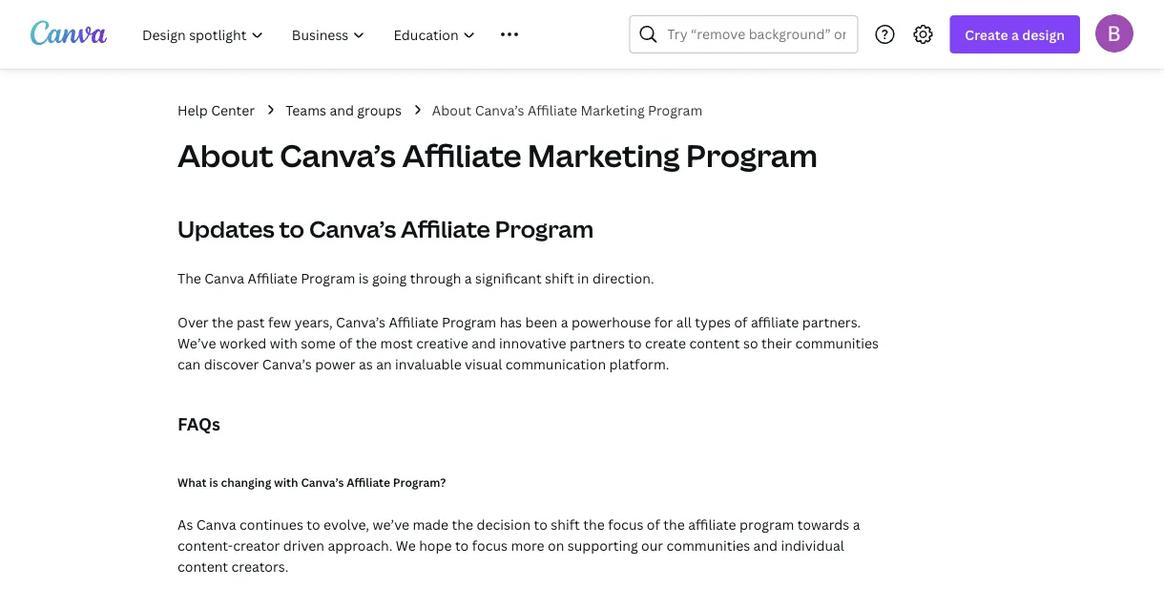 Task type: locate. For each thing, give the bounding box(es) containing it.
canva inside as canva continues to evolve, we've made the decision to shift the focus of the affiliate program towards a content-creator driven approach. we hope to focus more on supporting our communities and individual content creators.
[[196, 515, 236, 533]]

and
[[330, 101, 354, 119], [472, 334, 496, 352], [754, 536, 778, 554]]

1 vertical spatial focus
[[472, 536, 508, 554]]

affiliate inside over the past few years, canva's affiliate program has been a powerhouse for all types of affiliate partners. we've worked with some of the most creative and innovative partners to create content so their communities can discover canva's power as an invaluable visual communication platform.
[[389, 313, 439, 331]]

2 vertical spatial of
[[647, 515, 660, 533]]

focus
[[608, 515, 644, 533], [472, 536, 508, 554]]

0 vertical spatial shift
[[545, 269, 574, 287]]

about
[[432, 101, 472, 119], [178, 135, 274, 176]]

content down content-
[[178, 557, 228, 575]]

Try "remove background" or "brand kit" search field
[[668, 16, 846, 53]]

the canva affiliate program is going through a significant shift in direction.
[[178, 269, 654, 287]]

0 horizontal spatial of
[[339, 334, 352, 352]]

0 vertical spatial content
[[690, 334, 740, 352]]

0 vertical spatial canva
[[205, 269, 245, 287]]

innovative
[[499, 334, 567, 352]]

0 vertical spatial with
[[270, 334, 298, 352]]

help
[[178, 101, 208, 119]]

canva right the
[[205, 269, 245, 287]]

worked
[[219, 334, 267, 352]]

0 horizontal spatial is
[[209, 474, 218, 490]]

a right towards
[[853, 515, 861, 533]]

shift up on
[[551, 515, 580, 533]]

1 vertical spatial is
[[209, 474, 218, 490]]

0 vertical spatial affiliate
[[751, 313, 799, 331]]

shift left "in"
[[545, 269, 574, 287]]

1 horizontal spatial is
[[359, 269, 369, 287]]

updates
[[178, 213, 275, 244]]

shift
[[545, 269, 574, 287], [551, 515, 580, 533]]

been
[[525, 313, 558, 331]]

affiliate
[[528, 101, 578, 119], [402, 135, 522, 176], [401, 213, 491, 244], [248, 269, 298, 287], [389, 313, 439, 331], [347, 474, 390, 490]]

1 vertical spatial with
[[274, 474, 298, 490]]

and down program
[[754, 536, 778, 554]]

focus up supporting
[[608, 515, 644, 533]]

of inside as canva continues to evolve, we've made the decision to shift the focus of the affiliate program towards a content-creator driven approach. we hope to focus more on supporting our communities and individual content creators.
[[647, 515, 660, 533]]

1 vertical spatial content
[[178, 557, 228, 575]]

2 vertical spatial and
[[754, 536, 778, 554]]

1 vertical spatial about canva's affiliate marketing program
[[178, 135, 818, 176]]

communities inside over the past few years, canva's affiliate program has been a powerhouse for all types of affiliate partners. we've worked with some of the most creative and innovative partners to create content so their communities can discover canva's power as an invaluable visual communication platform.
[[796, 334, 879, 352]]

as
[[359, 355, 373, 373]]

content down types
[[690, 334, 740, 352]]

canva up content-
[[196, 515, 236, 533]]

about right "groups"
[[432, 101, 472, 119]]

faqs
[[178, 412, 220, 435]]

is
[[359, 269, 369, 287], [209, 474, 218, 490]]

has
[[500, 313, 522, 331]]

top level navigation element
[[130, 15, 584, 53], [130, 15, 584, 53]]

is right what
[[209, 474, 218, 490]]

create
[[965, 25, 1009, 43]]

program
[[740, 515, 795, 533]]

1 horizontal spatial communities
[[796, 334, 879, 352]]

2 horizontal spatial of
[[734, 313, 748, 331]]

1 horizontal spatial focus
[[608, 515, 644, 533]]

a inside create a design dropdown button
[[1012, 25, 1019, 43]]

visual
[[465, 355, 502, 373]]

to up more
[[534, 515, 548, 533]]

0 vertical spatial marketing
[[581, 101, 645, 119]]

1 vertical spatial and
[[472, 334, 496, 352]]

1 horizontal spatial and
[[472, 334, 496, 352]]

the
[[212, 313, 233, 331], [356, 334, 377, 352], [452, 515, 474, 533], [584, 515, 605, 533], [664, 515, 685, 533]]

1 vertical spatial shift
[[551, 515, 580, 533]]

with right changing
[[274, 474, 298, 490]]

individual
[[781, 536, 845, 554]]

the right made
[[452, 515, 474, 533]]

so
[[744, 334, 758, 352]]

over
[[178, 313, 209, 331]]

hope
[[419, 536, 452, 554]]

about canva's affiliate marketing program
[[432, 101, 703, 119], [178, 135, 818, 176]]

as
[[178, 515, 193, 533]]

the left program
[[664, 515, 685, 533]]

content
[[690, 334, 740, 352], [178, 557, 228, 575]]

1 vertical spatial marketing
[[528, 135, 680, 176]]

1 vertical spatial canva
[[196, 515, 236, 533]]

to right updates
[[279, 213, 305, 244]]

1 horizontal spatial affiliate
[[751, 313, 799, 331]]

creator
[[233, 536, 280, 554]]

our
[[642, 536, 664, 554]]

direction.
[[593, 269, 654, 287]]

is left the going
[[359, 269, 369, 287]]

communities right our
[[667, 536, 750, 554]]

0 vertical spatial communities
[[796, 334, 879, 352]]

a right been
[[561, 313, 568, 331]]

content inside over the past few years, canva's affiliate program has been a powerhouse for all types of affiliate partners. we've worked with some of the most creative and innovative partners to create content so their communities can discover canva's power as an invaluable visual communication platform.
[[690, 334, 740, 352]]

1 horizontal spatial about
[[432, 101, 472, 119]]

1 vertical spatial communities
[[667, 536, 750, 554]]

a
[[1012, 25, 1019, 43], [465, 269, 472, 287], [561, 313, 568, 331], [853, 515, 861, 533]]

we
[[396, 536, 416, 554]]

1 vertical spatial affiliate
[[688, 515, 737, 533]]

program inside about canva's affiliate marketing program link
[[648, 101, 703, 119]]

communication
[[506, 355, 606, 373]]

affiliate
[[751, 313, 799, 331], [688, 515, 737, 533]]

significant
[[475, 269, 542, 287]]

0 horizontal spatial content
[[178, 557, 228, 575]]

create a design button
[[950, 15, 1081, 53]]

1 horizontal spatial content
[[690, 334, 740, 352]]

canva
[[205, 269, 245, 287], [196, 515, 236, 533]]

through
[[410, 269, 461, 287]]

program
[[648, 101, 703, 119], [686, 135, 818, 176], [495, 213, 594, 244], [301, 269, 355, 287], [442, 313, 497, 331]]

over the past few years, canva's affiliate program has been a powerhouse for all types of affiliate partners. we've worked with some of the most creative and innovative partners to create content so their communities can discover canva's power as an invaluable visual communication platform.
[[178, 313, 879, 373]]

and up visual
[[472, 334, 496, 352]]

canva's
[[475, 101, 525, 119], [280, 135, 396, 176], [309, 213, 396, 244], [336, 313, 386, 331], [262, 355, 312, 373], [301, 474, 344, 490]]

about down center
[[178, 135, 274, 176]]

1 vertical spatial about
[[178, 135, 274, 176]]

0 horizontal spatial affiliate
[[688, 515, 737, 533]]

to up platform.
[[628, 334, 642, 352]]

0 vertical spatial focus
[[608, 515, 644, 533]]

0 horizontal spatial and
[[330, 101, 354, 119]]

going
[[372, 269, 407, 287]]

affiliate inside about canva's affiliate marketing program link
[[528, 101, 578, 119]]

0 horizontal spatial communities
[[667, 536, 750, 554]]

of up power
[[339, 334, 352, 352]]

past
[[237, 313, 265, 331]]

to
[[279, 213, 305, 244], [628, 334, 642, 352], [307, 515, 320, 533], [534, 515, 548, 533], [455, 536, 469, 554]]

an
[[376, 355, 392, 373]]

bob builder image
[[1096, 14, 1134, 52]]

0 vertical spatial is
[[359, 269, 369, 287]]

with
[[270, 334, 298, 352], [274, 474, 298, 490]]

a left design
[[1012, 25, 1019, 43]]

driven
[[283, 536, 325, 554]]

of up so
[[734, 313, 748, 331]]

0 vertical spatial about canva's affiliate marketing program
[[432, 101, 703, 119]]

canva for continues
[[196, 515, 236, 533]]

of
[[734, 313, 748, 331], [339, 334, 352, 352], [647, 515, 660, 533]]

communities down partners.
[[796, 334, 879, 352]]

all
[[677, 313, 692, 331]]

1 horizontal spatial of
[[647, 515, 660, 533]]

focus down decision
[[472, 536, 508, 554]]

about canva's affiliate marketing program link
[[432, 99, 703, 120]]

marketing
[[581, 101, 645, 119], [528, 135, 680, 176]]

to right hope at left bottom
[[455, 536, 469, 554]]

with down few
[[270, 334, 298, 352]]

affiliate left program
[[688, 515, 737, 533]]

affiliate up their
[[751, 313, 799, 331]]

2 horizontal spatial and
[[754, 536, 778, 554]]

of up our
[[647, 515, 660, 533]]

changing
[[221, 474, 271, 490]]

communities inside as canva continues to evolve, we've made the decision to shift the focus of the affiliate program towards a content-creator driven approach. we hope to focus more on supporting our communities and individual content creators.
[[667, 536, 750, 554]]

canva for affiliate
[[205, 269, 245, 287]]

partners.
[[803, 313, 861, 331]]

invaluable
[[395, 355, 462, 373]]

communities
[[796, 334, 879, 352], [667, 536, 750, 554]]

0 vertical spatial about
[[432, 101, 472, 119]]

and right teams
[[330, 101, 354, 119]]



Task type: describe. For each thing, give the bounding box(es) containing it.
create a design
[[965, 25, 1065, 43]]

0 vertical spatial of
[[734, 313, 748, 331]]

years,
[[295, 313, 333, 331]]

create
[[645, 334, 686, 352]]

groups
[[357, 101, 402, 119]]

and inside as canva continues to evolve, we've made the decision to shift the focus of the affiliate program towards a content-creator driven approach. we hope to focus more on supporting our communities and individual content creators.
[[754, 536, 778, 554]]

some
[[301, 334, 336, 352]]

1 vertical spatial of
[[339, 334, 352, 352]]

0 vertical spatial and
[[330, 101, 354, 119]]

we've
[[373, 515, 410, 533]]

for
[[655, 313, 673, 331]]

types
[[695, 313, 731, 331]]

creators.
[[232, 557, 289, 575]]

teams and groups link
[[286, 99, 402, 120]]

made
[[413, 515, 449, 533]]

0 horizontal spatial about
[[178, 135, 274, 176]]

0 horizontal spatial focus
[[472, 536, 508, 554]]

content inside as canva continues to evolve, we've made the decision to shift the focus of the affiliate program towards a content-creator driven approach. we hope to focus more on supporting our communities and individual content creators.
[[178, 557, 228, 575]]

we've
[[178, 334, 216, 352]]

program?
[[393, 474, 446, 490]]

to up driven
[[307, 515, 320, 533]]

a inside as canva continues to evolve, we've made the decision to shift the focus of the affiliate program towards a content-creator driven approach. we hope to focus more on supporting our communities and individual content creators.
[[853, 515, 861, 533]]

the
[[178, 269, 201, 287]]

few
[[268, 313, 291, 331]]

partners
[[570, 334, 625, 352]]

power
[[315, 355, 356, 373]]

to inside over the past few years, canva's affiliate program has been a powerhouse for all types of affiliate partners. we've worked with some of the most creative and innovative partners to create content so their communities can discover canva's power as an invaluable visual communication platform.
[[628, 334, 642, 352]]

on
[[548, 536, 564, 554]]

a inside over the past few years, canva's affiliate program has been a powerhouse for all types of affiliate partners. we've worked with some of the most creative and innovative partners to create content so their communities can discover canva's power as an invaluable visual communication platform.
[[561, 313, 568, 331]]

the left past
[[212, 313, 233, 331]]

help center link
[[178, 99, 255, 120]]

updates to canva's affiliate program
[[178, 213, 594, 244]]

teams and groups
[[286, 101, 402, 119]]

powerhouse
[[572, 313, 651, 331]]

center
[[211, 101, 255, 119]]

in
[[578, 269, 589, 287]]

affiliate inside over the past few years, canva's affiliate program has been a powerhouse for all types of affiliate partners. we've worked with some of the most creative and innovative partners to create content so their communities can discover canva's power as an invaluable visual communication platform.
[[751, 313, 799, 331]]

platform.
[[610, 355, 670, 373]]

program inside over the past few years, canva's affiliate program has been a powerhouse for all types of affiliate partners. we've worked with some of the most creative and innovative partners to create content so their communities can discover canva's power as an invaluable visual communication platform.
[[442, 313, 497, 331]]

content-
[[178, 536, 233, 554]]

towards
[[798, 515, 850, 533]]

what
[[178, 474, 207, 490]]

decision
[[477, 515, 531, 533]]

with inside over the past few years, canva's affiliate program has been a powerhouse for all types of affiliate partners. we've worked with some of the most creative and innovative partners to create content so their communities can discover canva's power as an invaluable visual communication platform.
[[270, 334, 298, 352]]

shift inside as canva continues to evolve, we've made the decision to shift the focus of the affiliate program towards a content-creator driven approach. we hope to focus more on supporting our communities and individual content creators.
[[551, 515, 580, 533]]

can
[[178, 355, 201, 373]]

teams
[[286, 101, 326, 119]]

design
[[1023, 25, 1065, 43]]

what is changing with canva's affiliate program?
[[178, 474, 446, 490]]

a right through
[[465, 269, 472, 287]]

as canva continues to evolve, we've made the decision to shift the focus of the affiliate program towards a content-creator driven approach. we hope to focus more on supporting our communities and individual content creators.
[[178, 515, 861, 575]]

the up supporting
[[584, 515, 605, 533]]

creative
[[416, 334, 468, 352]]

more
[[511, 536, 545, 554]]

their
[[762, 334, 792, 352]]

and inside over the past few years, canva's affiliate program has been a powerhouse for all types of affiliate partners. we've worked with some of the most creative and innovative partners to create content so their communities can discover canva's power as an invaluable visual communication platform.
[[472, 334, 496, 352]]

supporting
[[568, 536, 638, 554]]

discover
[[204, 355, 259, 373]]

affiliate inside as canva continues to evolve, we've made the decision to shift the focus of the affiliate program towards a content-creator driven approach. we hope to focus more on supporting our communities and individual content creators.
[[688, 515, 737, 533]]

help center
[[178, 101, 255, 119]]

evolve,
[[324, 515, 369, 533]]

approach.
[[328, 536, 393, 554]]

continues
[[240, 515, 303, 533]]

the up as
[[356, 334, 377, 352]]

most
[[380, 334, 413, 352]]



Task type: vqa. For each thing, say whether or not it's contained in the screenshot.
the the
yes



